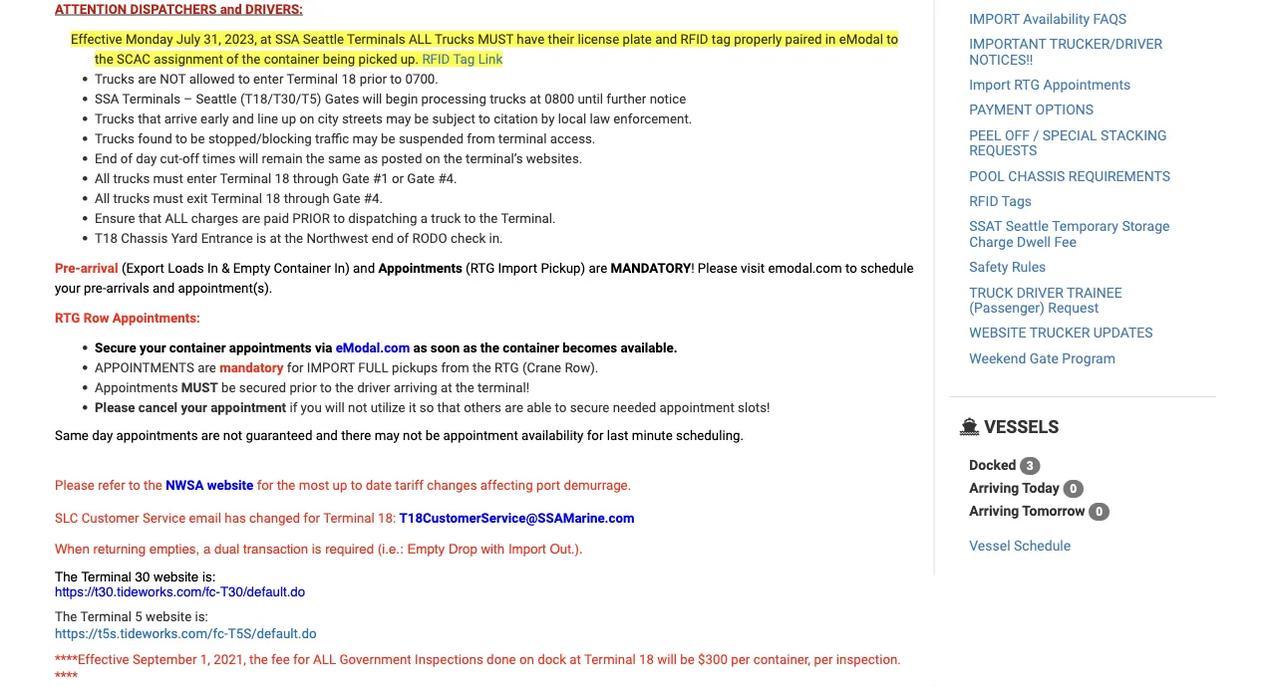 Task type: locate. For each thing, give the bounding box(es) containing it.
may down begin
[[386, 111, 411, 127]]

arrival
[[80, 261, 118, 277]]

rfid up the ssat
[[969, 194, 999, 210]]

dwell
[[1017, 234, 1051, 251]]

the for https://t5s.tideworks.com/fc-
[[55, 610, 77, 626]]

on left city
[[300, 111, 315, 127]]

0 horizontal spatial per
[[731, 653, 750, 669]]

stopped/blocking
[[208, 131, 312, 147]]

dispatching
[[348, 211, 417, 227]]

demurrage.
[[564, 478, 631, 494]]

be left $300
[[680, 653, 695, 669]]

appointments inside secure your container appointments via emodal.com as soon as the container becomes available. appointments are mandatory for import full pickups from the rtg (crane row). appointments must be secured prior to the driver arriving at the terminal! please cancel your appointment if you will not utilize it so that others are able to secure needed appointment slots!
[[229, 341, 312, 356]]

all inside ****effective september 1, 2021, the fee for all government inspections done on dock at terminal 18 will be $300 per container, per inspection. ****
[[313, 653, 336, 669]]

1 horizontal spatial of
[[226, 51, 239, 67]]

arriving down docked
[[969, 481, 1019, 497]]

0 vertical spatial day
[[136, 151, 157, 167]]

terminal left 5
[[80, 610, 132, 626]]

further
[[606, 91, 646, 107]]

import down in.
[[498, 261, 538, 277]]

#4. up "truck"
[[438, 171, 457, 187]]

entrance
[[201, 231, 253, 247]]

not down it at bottom left
[[403, 429, 422, 445]]

for up if at the bottom
[[287, 360, 304, 376]]

that up chassis
[[138, 211, 162, 227]]

pickups
[[392, 360, 438, 376]]

container inside the 'effective monday july 31, 2023, at ssa seattle terminals all trucks must have their license plate and rfid tag properly paired in emodal to the scac assignment of the container being picked up.'
[[264, 51, 319, 67]]

1 vertical spatial ssa
[[95, 91, 119, 107]]

seattle up early
[[196, 91, 237, 107]]

0 vertical spatial all
[[95, 171, 110, 187]]

0 vertical spatial please
[[698, 261, 738, 277]]

1 vertical spatial empty
[[407, 542, 445, 557]]

prior up you
[[290, 380, 317, 396]]

0 horizontal spatial appointments
[[116, 429, 198, 445]]

1 the from the top
[[55, 570, 78, 586]]

may down "utilize"
[[375, 429, 400, 445]]

important trucker/driver notices!! link
[[969, 36, 1163, 68]]

0 vertical spatial empty
[[233, 261, 270, 277]]

will up streets
[[363, 91, 382, 107]]

0 vertical spatial up
[[282, 111, 296, 127]]

1 vertical spatial trucks
[[113, 171, 150, 187]]

may
[[386, 111, 411, 127], [353, 131, 378, 147], [375, 429, 400, 445]]

0 horizontal spatial #4.
[[364, 191, 383, 207]]

1 horizontal spatial ssa
[[275, 31, 300, 47]]

terminals up picked
[[347, 31, 405, 47]]

mandatory
[[220, 360, 284, 376]]

0 vertical spatial #4.
[[438, 171, 457, 187]]

seattle inside trucks are not allowed to enter terminal 18 prior to 0700. ssa terminals – seattle (t18/t30/t5) gates will begin processing trucks at 0800 until further notice trucks that arrive early and line up on city streets may be subject to citation by local law enforcement. trucks found to be stopped/blocking traffic may be suspended from terminal access. end of day cut-off times will remain the same as posted on the terminal's websites. all trucks must enter terminal 18 through gate #1 or gate #4. all trucks must exit terminal 18 through gate #4. ensure that all charges are paid prior to dispatching a truck to the terminal. t18 chassis yard entrance is at the northwest end of rodo check in.
[[196, 91, 237, 107]]

0 up tomorrow
[[1070, 483, 1077, 497]]

is down paid at the left top of page
[[256, 231, 266, 247]]

for up when returning empties, a dual transaction is required (i.e.: empty drop with import out.).
[[303, 511, 320, 527]]

1 horizontal spatial seattle
[[303, 31, 344, 47]]

0 vertical spatial is
[[256, 231, 266, 247]]

1 vertical spatial all
[[95, 191, 110, 207]]

1 vertical spatial terminals
[[122, 91, 181, 107]]

secure
[[570, 400, 610, 416]]

0 vertical spatial must
[[153, 171, 183, 187]]

1 vertical spatial a
[[203, 542, 211, 557]]

1 vertical spatial must
[[153, 191, 183, 207]]

be down so
[[425, 429, 440, 445]]

is inside trucks are not allowed to enter terminal 18 prior to 0700. ssa terminals – seattle (t18/t30/t5) gates will begin processing trucks at 0800 until further notice trucks that arrive early and line up on city streets may be subject to citation by local law enforcement. trucks found to be stopped/blocking traffic may be suspended from terminal access. end of day cut-off times will remain the same as posted on the terminal's websites. all trucks must enter terminal 18 through gate #1 or gate #4. all trucks must exit terminal 18 through gate #4. ensure that all charges are paid prior to dispatching a truck to the terminal. t18 chassis yard entrance is at the northwest end of rodo check in.
[[256, 231, 266, 247]]

rfid
[[681, 31, 708, 47], [422, 51, 450, 67], [969, 194, 999, 210]]

all up yard
[[165, 211, 188, 227]]

are up nwsa website link at the left
[[201, 429, 220, 445]]

end
[[372, 231, 394, 247]]

0 vertical spatial import
[[969, 77, 1011, 93]]

from inside secure your container appointments via emodal.com as soon as the container becomes available. appointments are mandatory for import full pickups from the rtg (crane row). appointments must be secured prior to the driver arriving at the terminal! please cancel your appointment if you will not utilize it so that others are able to secure needed appointment slots!
[[441, 360, 469, 376]]

t18
[[95, 231, 118, 247]]

0 horizontal spatial seattle
[[196, 91, 237, 107]]

per right $300
[[731, 653, 750, 669]]

1 horizontal spatial container
[[264, 51, 319, 67]]

1 vertical spatial up
[[333, 478, 347, 494]]

out.).
[[550, 542, 583, 557]]

will left $300
[[657, 653, 677, 669]]

that up found
[[138, 111, 161, 127]]

at inside the 'effective monday july 31, 2023, at ssa seattle terminals all trucks must have their license plate and rfid tag properly paired in emodal to the scac assignment of the container being picked up.'
[[260, 31, 272, 47]]

website inside the terminal 5 website is: https://t5s.tideworks.com/fc-t5s/default.do
[[146, 610, 192, 626]]

1 horizontal spatial your
[[140, 341, 166, 356]]

2 horizontal spatial container
[[503, 341, 559, 356]]

fee
[[1054, 234, 1077, 251]]

0700.
[[405, 71, 439, 87]]

arrivals
[[106, 281, 149, 297]]

2 vertical spatial of
[[397, 231, 409, 247]]

1 vertical spatial 0
[[1096, 506, 1103, 520]]

1 vertical spatial rtg
[[55, 311, 80, 327]]

tags
[[1002, 194, 1032, 210]]

2 the from the top
[[55, 610, 77, 626]]

for for most
[[257, 478, 274, 494]]

to inside the 'effective monday july 31, 2023, at ssa seattle terminals all trucks must have their license plate and rfid tag properly paired in emodal to the scac assignment of the container being picked up.'
[[887, 31, 899, 47]]

0 horizontal spatial prior
[[290, 380, 317, 396]]

to right emodal at right top
[[887, 31, 899, 47]]

0 vertical spatial from
[[467, 131, 495, 147]]

remain
[[262, 151, 303, 167]]

as up pickups on the bottom of the page
[[413, 341, 427, 356]]

import inside 'import availability faqs important trucker/driver notices!! import rtg appointments payment options peel off / special stacking requests pool chassis requirements rfid tags ssat seattle temporary storage charge dwell fee safety rules truck driver trainee (passenger) request website trucker updates weekend gate program'
[[969, 77, 1011, 93]]

is:
[[202, 570, 216, 586], [195, 610, 208, 626]]

to left date
[[351, 478, 362, 494]]

0
[[1070, 483, 1077, 497], [1096, 506, 1103, 520]]

will right you
[[325, 400, 345, 416]]

prior inside secure your container appointments via emodal.com as soon as the container becomes available. appointments are mandatory for import full pickups from the rtg (crane row). appointments must be secured prior to the driver arriving at the terminal! please cancel your appointment if you will not utilize it so that others are able to secure needed appointment slots!
[[290, 380, 317, 396]]

is: inside the terminal 30 website is: https://t30.tideworks.com/fc-t30/default.do
[[202, 570, 216, 586]]

is: up https://t5s.tideworks.com/fc-t5s/default.do link
[[195, 610, 208, 626]]

1 horizontal spatial please
[[95, 400, 135, 416]]

must inside secure your container appointments via emodal.com as soon as the container becomes available. appointments are mandatory for import full pickups from the rtg (crane row). appointments must be secured prior to the driver arriving at the terminal! please cancel your appointment if you will not utilize it so that others are able to secure needed appointment slots!
[[181, 380, 218, 396]]

picked
[[359, 51, 397, 67]]

citation
[[494, 111, 538, 127]]

nwsa website link
[[166, 478, 254, 494]]

0 vertical spatial rfid
[[681, 31, 708, 47]]

import up important
[[969, 11, 1020, 27]]

be up off
[[191, 131, 205, 147]]

t5s/default.do
[[228, 627, 317, 643]]

check
[[451, 231, 486, 247]]

for for 18:
[[303, 511, 320, 527]]

0 horizontal spatial must
[[181, 380, 218, 396]]

truck
[[431, 211, 461, 227]]

0 vertical spatial all
[[409, 31, 432, 47]]

18:
[[378, 511, 396, 527]]

posted
[[381, 151, 422, 167]]

the inside the terminal 5 website is: https://t5s.tideworks.com/fc-t5s/default.do
[[55, 610, 77, 626]]

–
[[184, 91, 193, 107]]

0 vertical spatial appointments
[[229, 341, 312, 356]]

the down when
[[55, 570, 78, 586]]

1 horizontal spatial a
[[421, 211, 428, 227]]

website down empties, at the bottom of page
[[154, 570, 199, 586]]

the up ****effective
[[55, 610, 77, 626]]

seattle up being
[[303, 31, 344, 47]]

or
[[392, 171, 404, 187]]

until
[[578, 91, 603, 107]]

and right plate
[[655, 31, 677, 47]]

container
[[264, 51, 319, 67], [169, 341, 226, 356], [503, 341, 559, 356]]

enter up the '(t18/t30/t5)'
[[253, 71, 284, 87]]

2 vertical spatial website
[[146, 610, 192, 626]]

drop
[[449, 542, 477, 557]]

website inside the terminal 30 website is: https://t30.tideworks.com/fc-t30/default.do
[[154, 570, 199, 586]]

weekend gate program link
[[969, 351, 1116, 367]]

yard
[[171, 231, 198, 247]]

1 horizontal spatial is
[[312, 542, 322, 557]]

pre-
[[84, 281, 106, 297]]

from up terminal's
[[467, 131, 495, 147]]

begin
[[386, 91, 418, 107]]

1 horizontal spatial day
[[136, 151, 157, 167]]

will inside ****effective september 1, 2021, the fee for all government inspections done on dock at terminal 18 will be $300 per container, per inspection. ****
[[657, 653, 677, 669]]

at inside ****effective september 1, 2021, the fee for all government inspections done on dock at terminal 18 will be $300 per container, per inspection. ****
[[570, 653, 581, 669]]

when
[[55, 542, 90, 557]]

as inside trucks are not allowed to enter terminal 18 prior to 0700. ssa terminals – seattle (t18/t30/t5) gates will begin processing trucks at 0800 until further notice trucks that arrive early and line up on city streets may be subject to citation by local law enforcement. trucks found to be stopped/blocking traffic may be suspended from terminal access. end of day cut-off times will remain the same as posted on the terminal's websites. all trucks must enter terminal 18 through gate #1 or gate #4. all trucks must exit terminal 18 through gate #4. ensure that all charges are paid prior to dispatching a truck to the terminal. t18 chassis yard entrance is at the northwest end of rodo check in.
[[364, 151, 378, 167]]

1 all from the top
[[95, 171, 110, 187]]

is
[[256, 231, 266, 247], [312, 542, 322, 557]]

1 per from the left
[[731, 653, 750, 669]]

monday
[[126, 31, 173, 47]]

your inside to schedule your pre-arrivals and appointment(s).
[[55, 281, 80, 297]]

seattle down tags
[[1006, 219, 1049, 235]]

rfid inside 'import availability faqs important trucker/driver notices!! import rtg appointments payment options peel off / special stacking requests pool chassis requirements rfid tags ssat seattle temporary storage charge dwell fee safety rules truck driver trainee (passenger) request website trucker updates weekend gate program'
[[969, 194, 999, 210]]

0 vertical spatial a
[[421, 211, 428, 227]]

up.
[[401, 51, 419, 67]]

ssa down drivers:
[[275, 31, 300, 47]]

rtg up payment options link
[[1014, 77, 1040, 93]]

0 vertical spatial ssa
[[275, 31, 300, 47]]

website for the terminal 30 website is:
[[154, 570, 199, 586]]

please right !
[[698, 261, 738, 277]]

18 left $300
[[639, 653, 654, 669]]

with
[[481, 542, 505, 557]]

must
[[153, 171, 183, 187], [153, 191, 183, 207]]

#4. down the #1
[[364, 191, 383, 207]]

0 horizontal spatial all
[[165, 211, 188, 227]]

slc
[[55, 511, 78, 527]]

through down same
[[293, 171, 339, 187]]

driver
[[1017, 285, 1064, 301]]

1 vertical spatial import
[[498, 261, 538, 277]]

at up by
[[530, 91, 541, 107]]

must up link
[[478, 31, 514, 47]]

2 horizontal spatial rtg
[[1014, 77, 1040, 93]]

on down suspended
[[425, 151, 440, 167]]

1 vertical spatial #4.
[[364, 191, 383, 207]]

1 vertical spatial must
[[181, 380, 218, 396]]

container up the '(t18/t30/t5)'
[[264, 51, 319, 67]]

18 inside ****effective september 1, 2021, the fee for all government inspections done on dock at terminal 18 will be $300 per container, per inspection. ****
[[639, 653, 654, 669]]

import down via
[[307, 360, 355, 376]]

vessel schedule
[[969, 538, 1071, 555]]

1 vertical spatial import
[[307, 360, 355, 376]]

scac
[[117, 51, 151, 67]]

websites.
[[526, 151, 583, 167]]

safety
[[969, 260, 1009, 276]]

30
[[135, 570, 150, 586]]

inspections
[[415, 653, 483, 669]]

the inside the terminal 30 website is: https://t30.tideworks.com/fc-t30/default.do
[[55, 570, 78, 586]]

be up suspended
[[414, 111, 429, 127]]

safety rules link
[[969, 260, 1046, 276]]

0 horizontal spatial a
[[203, 542, 211, 557]]

trucks inside the 'effective monday july 31, 2023, at ssa seattle terminals all trucks must have their license plate and rfid tag properly paired in emodal to the scac assignment of the container being picked up.'
[[435, 31, 475, 47]]

rules
[[1012, 260, 1046, 276]]

ssa down scac
[[95, 91, 119, 107]]

1 horizontal spatial enter
[[253, 71, 284, 87]]

appointments inside secure your container appointments via emodal.com as soon as the container becomes available. appointments are mandatory for import full pickups from the rtg (crane row). appointments must be secured prior to the driver arriving at the terminal! please cancel your appointment if you will not utilize it so that others are able to secure needed appointment slots!
[[95, 380, 178, 396]]

row).
[[565, 360, 599, 376]]

1 vertical spatial arriving
[[969, 503, 1019, 520]]

secured
[[239, 380, 286, 396]]

pre-arrival (export loads in & empty container in) and appointments (rtg import pickup) are mandatory ! please visit
[[55, 261, 765, 277]]

is: down dual
[[202, 570, 216, 586]]

1 vertical spatial seattle
[[196, 91, 237, 107]]

trucks down end
[[113, 171, 150, 187]]

requests
[[969, 143, 1037, 160]]

is left 'required'
[[312, 542, 322, 557]]

rtg inside secure your container appointments via emodal.com as soon as the container becomes available. appointments are mandatory for import full pickups from the rtg (crane row). appointments must be secured prior to the driver arriving at the terminal! please cancel your appointment if you will not utilize it so that others are able to secure needed appointment slots!
[[495, 360, 519, 376]]

not inside secure your container appointments via emodal.com as soon as the container becomes available. appointments are mandatory for import full pickups from the rtg (crane row). appointments must be secured prior to the driver arriving at the terminal! please cancel your appointment if you will not utilize it so that others are able to secure needed appointment slots!
[[348, 400, 367, 416]]

payment options link
[[969, 102, 1094, 119]]

website up slc customer service email has changed for terminal 18:
[[207, 478, 254, 494]]

not
[[160, 71, 186, 87]]

1 vertical spatial please
[[95, 400, 135, 416]]

on inside ****effective september 1, 2021, the fee for all government inspections done on dock at terminal 18 will be $300 per container, per inspection. ****
[[519, 653, 534, 669]]

0 vertical spatial arriving
[[969, 481, 1019, 497]]

suspended
[[399, 131, 464, 147]]

2 all from the top
[[95, 191, 110, 207]]

stacking
[[1101, 128, 1167, 144]]

is: inside the terminal 5 website is: https://t5s.tideworks.com/fc-t5s/default.do
[[195, 610, 208, 626]]

container,
[[753, 653, 811, 669]]

that right so
[[437, 400, 461, 416]]

1 vertical spatial appointments
[[378, 261, 462, 277]]

as up the #1
[[364, 151, 378, 167]]

2 horizontal spatial appointments
[[1043, 77, 1131, 93]]

of inside the 'effective monday july 31, 2023, at ssa seattle terminals all trucks must have their license plate and rfid tag properly paired in emodal to the scac assignment of the container being picked up.'
[[226, 51, 239, 67]]

empties,
[[149, 542, 200, 557]]

terminals
[[347, 31, 405, 47], [122, 91, 181, 107]]

email
[[189, 511, 221, 527]]

2 vertical spatial your
[[181, 400, 207, 416]]

prior
[[360, 71, 387, 87], [290, 380, 317, 396]]

1 horizontal spatial rtg
[[495, 360, 519, 376]]

changes
[[427, 478, 477, 494]]

appointment down secured
[[211, 400, 286, 416]]

0 vertical spatial of
[[226, 51, 239, 67]]

0 vertical spatial may
[[386, 111, 411, 127]]

all up up. on the top of the page
[[409, 31, 432, 47]]

#1
[[373, 171, 388, 187]]

0 vertical spatial import
[[969, 11, 1020, 27]]

up
[[282, 111, 296, 127], [333, 478, 347, 494]]

website
[[207, 478, 254, 494], [154, 570, 199, 586], [146, 610, 192, 626]]

2 horizontal spatial on
[[519, 653, 534, 669]]

to up check
[[464, 211, 476, 227]]

terminal
[[287, 71, 338, 87], [220, 171, 271, 187], [211, 191, 262, 207], [323, 511, 375, 527], [81, 570, 131, 586], [80, 610, 132, 626], [584, 653, 636, 669]]

is: for the terminal 5 website is:
[[195, 610, 208, 626]]

appointment down others
[[443, 429, 518, 445]]

import down 't18customerservice@ssamarine.com' "link"
[[508, 542, 546, 557]]

not down driver
[[348, 400, 367, 416]]

1 horizontal spatial on
[[425, 151, 440, 167]]

for inside ****effective september 1, 2021, the fee for all government inspections done on dock at terminal 18 will be $300 per container, per inspection. ****
[[293, 653, 310, 669]]

2 horizontal spatial not
[[403, 429, 422, 445]]

0 right tomorrow
[[1096, 506, 1103, 520]]

(t18/t30/t5)
[[240, 91, 321, 107]]

0 horizontal spatial your
[[55, 281, 80, 297]]

as
[[364, 151, 378, 167], [413, 341, 427, 356], [463, 341, 477, 356]]

for right fee
[[293, 653, 310, 669]]

enter up exit
[[187, 171, 217, 187]]

2 horizontal spatial rfid
[[969, 194, 999, 210]]

your right cancel
[[181, 400, 207, 416]]

not
[[348, 400, 367, 416], [223, 429, 242, 445], [403, 429, 422, 445]]

affecting
[[480, 478, 533, 494]]

appointments down appointments on the bottom of page
[[95, 380, 178, 396]]

up right most
[[333, 478, 347, 494]]

0 horizontal spatial up
[[282, 111, 296, 127]]

at right dock
[[570, 653, 581, 669]]

arriving
[[969, 481, 1019, 497], [969, 503, 1019, 520]]

please up slc
[[55, 478, 95, 494]]

prior
[[292, 211, 330, 227]]

appointments up the 'mandatory'
[[229, 341, 312, 356]]

vessel schedule link
[[969, 538, 1071, 555]]

1 vertical spatial is:
[[195, 610, 208, 626]]

empty right (i.e.:
[[407, 542, 445, 557]]

0 vertical spatial on
[[300, 111, 315, 127]]

terminals inside the 'effective monday july 31, 2023, at ssa seattle terminals all trucks must have their license plate and rfid tag properly paired in emodal to the scac assignment of the container being picked up.'
[[347, 31, 405, 47]]

be inside secure your container appointments via emodal.com as soon as the container becomes available. appointments are mandatory for import full pickups from the rtg (crane row). appointments must be secured prior to the driver arriving at the terminal! please cancel your appointment if you will not utilize it so that others are able to secure needed appointment slots!
[[221, 380, 236, 396]]

0 horizontal spatial rtg
[[55, 311, 80, 327]]

nwsa
[[166, 478, 204, 494]]

0 horizontal spatial as
[[364, 151, 378, 167]]

0 horizontal spatial rfid
[[422, 51, 450, 67]]

to left schedule
[[845, 261, 857, 277]]

are down terminal!
[[505, 400, 523, 416]]

$300
[[698, 653, 728, 669]]

0 vertical spatial appointments
[[1043, 77, 1131, 93]]

through up prior
[[284, 191, 330, 207]]

rfid inside the 'effective monday july 31, 2023, at ssa seattle terminals all trucks must have their license plate and rfid tag properly paired in emodal to the scac assignment of the container being picked up.'
[[681, 31, 708, 47]]

terminal inside the terminal 5 website is: https://t5s.tideworks.com/fc-t5s/default.do
[[80, 610, 132, 626]]

appointments inside 'import availability faqs important trucker/driver notices!! import rtg appointments payment options peel off / special stacking requests pool chassis requirements rfid tags ssat seattle temporary storage charge dwell fee safety rules truck driver trainee (passenger) request website trucker updates weekend gate program'
[[1043, 77, 1131, 93]]

1 horizontal spatial rfid
[[681, 31, 708, 47]]

trucks up the citation
[[490, 91, 526, 107]]

gate inside 'import availability faqs important trucker/driver notices!! import rtg appointments payment options peel off / special stacking requests pool chassis requirements rfid tags ssat seattle temporary storage charge dwell fee safety rules truck driver trainee (passenger) request website trucker updates weekend gate program'
[[1030, 351, 1059, 367]]

drivers:
[[245, 1, 303, 17]]

0 vertical spatial terminals
[[347, 31, 405, 47]]

are down scac
[[138, 71, 156, 87]]

0 vertical spatial is:
[[202, 570, 216, 586]]

import for pre-arrival (export loads in & empty container in) and appointments (rtg import pickup) are mandatory ! please visit
[[498, 261, 538, 277]]

https://t5s.tideworks.com/fc-
[[55, 627, 228, 643]]

able
[[527, 400, 552, 416]]

to right able at bottom left
[[555, 400, 567, 416]]

day right same
[[92, 429, 113, 445]]

on left dock
[[519, 653, 534, 669]]

for up changed at bottom left
[[257, 478, 274, 494]]

0 horizontal spatial on
[[300, 111, 315, 127]]

rfid up 0700.
[[422, 51, 450, 67]]

as right soon
[[463, 341, 477, 356]]

rtg up terminal!
[[495, 360, 519, 376]]

processing
[[421, 91, 486, 107]]



Task type: vqa. For each thing, say whether or not it's contained in the screenshot.
'WEDNESDAY'
no



Task type: describe. For each thing, give the bounding box(es) containing it.
2 horizontal spatial as
[[463, 341, 477, 356]]

be up posted
[[381, 131, 395, 147]]

line
[[257, 111, 278, 127]]

container
[[274, 261, 331, 277]]

rfid tag link link
[[422, 51, 503, 67]]

paired
[[785, 31, 822, 47]]

will inside secure your container appointments via emodal.com as soon as the container becomes available. appointments are mandatory for import full pickups from the rtg (crane row). appointments must be secured prior to the driver arriving at the terminal! please cancel your appointment if you will not utilize it so that others are able to secure needed appointment slots!
[[325, 400, 345, 416]]

0 horizontal spatial day
[[92, 429, 113, 445]]

emodal
[[839, 31, 883, 47]]

to right subject
[[479, 111, 490, 127]]

to down arrive
[[175, 131, 187, 147]]

1 horizontal spatial appointment
[[443, 429, 518, 445]]

1 horizontal spatial empty
[[407, 542, 445, 557]]

1 vertical spatial that
[[138, 211, 162, 227]]

same day appointments are not guaranteed and there may not be appointment availability for last minute scheduling.
[[55, 429, 744, 445]]

up inside trucks are not allowed to enter terminal 18 prior to 0700. ssa terminals – seattle (t18/t30/t5) gates will begin processing trucks at 0800 until further notice trucks that arrive early and line up on city streets may be subject to citation by local law enforcement. trucks found to be stopped/blocking traffic may be suspended from terminal access. end of day cut-off times will remain the same as posted on the terminal's websites. all trucks must enter terminal 18 through gate #1 or gate #4. all trucks must exit terminal 18 through gate #4. ensure that all charges are paid prior to dispatching a truck to the terminal. t18 chassis yard entrance is at the northwest end of rodo check in.
[[282, 111, 296, 127]]

most
[[299, 478, 329, 494]]

off
[[1005, 128, 1030, 144]]

options
[[1036, 102, 1094, 119]]

3
[[1027, 460, 1034, 474]]

2 horizontal spatial please
[[698, 261, 738, 277]]

2 horizontal spatial your
[[181, 400, 207, 416]]

same
[[328, 151, 361, 167]]

import for when returning empties, a dual transaction is required (i.e.: empty drop with import out.).
[[508, 542, 546, 557]]

row
[[83, 311, 109, 327]]

please inside secure your container appointments via emodal.com as soon as the container becomes available. appointments are mandatory for import full pickups from the rtg (crane row). appointments must be secured prior to the driver arriving at the terminal! please cancel your appointment if you will not utilize it so that others are able to secure needed appointment slots!
[[95, 400, 135, 416]]

2 horizontal spatial appointment
[[660, 400, 735, 416]]

website
[[969, 326, 1027, 342]]

and inside the 'effective monday july 31, 2023, at ssa seattle terminals all trucks must have their license plate and rfid tag properly paired in emodal to the scac assignment of the container being picked up.'
[[655, 31, 677, 47]]

exit
[[187, 191, 208, 207]]

in
[[825, 31, 836, 47]]

must inside the 'effective monday july 31, 2023, at ssa seattle terminals all trucks must have their license plate and rfid tag properly paired in emodal to the scac assignment of the container being picked up.'
[[478, 31, 514, 47]]

others
[[464, 400, 502, 416]]

1 horizontal spatial #4.
[[438, 171, 457, 187]]

appointments:
[[112, 311, 200, 327]]

and inside trucks are not allowed to enter terminal 18 prior to 0700. ssa terminals – seattle (t18/t30/t5) gates will begin processing trucks at 0800 until further notice trucks that arrive early and line up on city streets may be subject to citation by local law enforcement. trucks found to be stopped/blocking traffic may be suspended from terminal access. end of day cut-off times will remain the same as posted on the terminal's websites. all trucks must enter terminal 18 through gate #1 or gate #4. all trucks must exit terminal 18 through gate #4. ensure that all charges are paid prior to dispatching a truck to the terminal. t18 chassis yard entrance is at the northwest end of rodo check in.
[[232, 111, 254, 127]]

are right pickup)
[[589, 261, 607, 277]]

import inside secure your container appointments via emodal.com as soon as the container becomes available. appointments are mandatory for import full pickups from the rtg (crane row). appointments must be secured prior to the driver arriving at the terminal! please cancel your appointment if you will not utilize it so that others are able to secure needed appointment slots!
[[307, 360, 355, 376]]

all inside the 'effective monday july 31, 2023, at ssa seattle terminals all trucks must have their license plate and rfid tag properly paired in emodal to the scac assignment of the container being picked up.'
[[409, 31, 432, 47]]

trucker
[[1030, 326, 1090, 342]]

1 arriving from the top
[[969, 481, 1019, 497]]

there
[[341, 429, 371, 445]]

be inside ****effective september 1, 2021, the fee for all government inspections done on dock at terminal 18 will be $300 per container, per inspection. ****
[[680, 653, 695, 669]]

by
[[541, 111, 555, 127]]

ssa inside the 'effective monday july 31, 2023, at ssa seattle terminals all trucks must have their license plate and rfid tag properly paired in emodal to the scac assignment of the container being picked up.'
[[275, 31, 300, 47]]

required
[[325, 542, 374, 557]]

northwest
[[307, 231, 368, 247]]

inspection.
[[836, 653, 901, 669]]

0 vertical spatial trucks
[[490, 91, 526, 107]]

terminal inside ****effective september 1, 2021, the fee for all government inspections done on dock at terminal 18 will be $300 per container, per inspection. ****
[[584, 653, 636, 669]]

soon
[[431, 341, 460, 356]]

terminal down being
[[287, 71, 338, 87]]

returning
[[93, 542, 146, 557]]

it
[[409, 400, 416, 416]]

at inside secure your container appointments via emodal.com as soon as the container becomes available. appointments are mandatory for import full pickups from the rtg (crane row). appointments must be secured prior to the driver arriving at the terminal! please cancel your appointment if you will not utilize it so that others are able to secure needed appointment slots!
[[441, 380, 452, 396]]

are left paid at the left top of page
[[242, 211, 260, 227]]

rfid tags link
[[969, 194, 1032, 210]]

0 vertical spatial through
[[293, 171, 339, 187]]

pre-
[[55, 261, 80, 277]]

2 vertical spatial trucks
[[113, 191, 150, 207]]

off
[[182, 151, 199, 167]]

has
[[225, 511, 246, 527]]

1 vertical spatial your
[[140, 341, 166, 356]]

their
[[548, 31, 574, 47]]

times
[[202, 151, 236, 167]]

the terminal 30 website is: https://t30.tideworks.com/fc-t30/default.do
[[55, 570, 305, 600]]

to right allowed
[[238, 71, 250, 87]]

that inside secure your container appointments via emodal.com as soon as the container becomes available. appointments are mandatory for import full pickups from the rtg (crane row). appointments must be secured prior to the driver arriving at the terminal! please cancel your appointment if you will not utilize it so that others are able to secure needed appointment slots!
[[437, 400, 461, 416]]

terminal inside the terminal 30 website is: https://t30.tideworks.com/fc-t30/default.do
[[81, 570, 131, 586]]

****effective september 1, 2021, the fee for all government inspections done on dock at terminal 18 will be $300 per container, per inspection. ****
[[55, 653, 901, 686]]

becomes
[[563, 341, 617, 356]]

rtg row appointments:
[[55, 311, 200, 327]]

0 horizontal spatial appointment
[[211, 400, 286, 416]]

needed
[[613, 400, 656, 416]]

is: for the terminal 30 website is:
[[202, 570, 216, 586]]

0 horizontal spatial please
[[55, 478, 95, 494]]

2 horizontal spatial of
[[397, 231, 409, 247]]

terminal down times
[[220, 171, 271, 187]]

effective monday july 31, 2023, at ssa seattle terminals all trucks must have their license plate and rfid tag properly paired in emodal to the scac assignment of the container being picked up.
[[71, 31, 899, 67]]

date
[[366, 478, 392, 494]]

to inside to schedule your pre-arrivals and appointment(s).
[[845, 261, 857, 277]]

are left the 'mandatory'
[[198, 360, 216, 376]]

import availability faqs link
[[969, 11, 1127, 27]]

weekend
[[969, 351, 1026, 367]]

day inside trucks are not allowed to enter terminal 18 prior to 0700. ssa terminals – seattle (t18/t30/t5) gates will begin processing trucks at 0800 until further notice trucks that arrive early and line up on city streets may be subject to citation by local law enforcement. trucks found to be stopped/blocking traffic may be suspended from terminal access. end of day cut-off times will remain the same as posted on the terminal's websites. all trucks must enter terminal 18 through gate #1 or gate #4. all trucks must exit terminal 18 through gate #4. ensure that all charges are paid prior to dispatching a truck to the terminal. t18 chassis yard entrance is at the northwest end of rodo check in.
[[136, 151, 157, 167]]

website for the terminal 5 website is:
[[146, 610, 192, 626]]

rtg inside 'import availability faqs important trucker/driver notices!! import rtg appointments payment options peel off / special stacking requests pool chassis requirements rfid tags ssat seattle temporary storage charge dwell fee safety rules truck driver trainee (passenger) request website trucker updates weekend gate program'
[[1014, 77, 1040, 93]]

schedule
[[861, 261, 914, 277]]

1 must from the top
[[153, 171, 183, 187]]

and inside to schedule your pre-arrivals and appointment(s).
[[153, 281, 175, 297]]

for inside secure your container appointments via emodal.com as soon as the container becomes available. appointments are mandatory for import full pickups from the rtg (crane row). appointments must be secured prior to the driver arriving at the terminal! please cancel your appointment if you will not utilize it so that others are able to secure needed appointment slots!
[[287, 360, 304, 376]]

terminals inside trucks are not allowed to enter terminal 18 prior to 0700. ssa terminals – seattle (t18/t30/t5) gates will begin processing trucks at 0800 until further notice trucks that arrive early and line up on city streets may be subject to citation by local law enforcement. trucks found to be stopped/blocking traffic may be suspended from terminal access. end of day cut-off times will remain the same as posted on the terminal's websites. all trucks must enter terminal 18 through gate #1 or gate #4. all trucks must exit terminal 18 through gate #4. ensure that all charges are paid prior to dispatching a truck to the terminal. t18 chassis yard entrance is at the northwest end of rodo check in.
[[122, 91, 181, 107]]

for left last
[[587, 429, 604, 445]]

access.
[[550, 131, 596, 147]]

secure
[[95, 341, 136, 356]]

18 down remain
[[275, 171, 290, 187]]

temporary
[[1052, 219, 1119, 235]]

0 vertical spatial that
[[138, 111, 161, 127]]

terminal up charges
[[211, 191, 262, 207]]

refer
[[98, 478, 125, 494]]

done
[[487, 653, 516, 669]]

will down stopped/blocking at the top of page
[[239, 151, 259, 167]]

1 vertical spatial rfid
[[422, 51, 450, 67]]

july
[[176, 31, 200, 47]]

0 horizontal spatial empty
[[233, 261, 270, 277]]

pool chassis requirements link
[[969, 168, 1171, 185]]

special
[[1043, 128, 1097, 144]]

scheduling.
[[676, 429, 744, 445]]

to right refer
[[129, 478, 140, 494]]

and up the 2023,
[[220, 1, 242, 17]]

found
[[138, 131, 172, 147]]

to up northwest
[[333, 211, 345, 227]]

the terminal 5 website is: https://t5s.tideworks.com/fc-t5s/default.do
[[55, 610, 317, 643]]

2 vertical spatial may
[[375, 429, 400, 445]]

the inside ****effective september 1, 2021, the fee for all government inspections done on dock at terminal 18 will be $300 per container, per inspection. ****
[[249, 653, 268, 669]]

dual
[[214, 542, 240, 557]]

1 horizontal spatial as
[[413, 341, 427, 356]]

prior inside trucks are not allowed to enter terminal 18 prior to 0700. ssa terminals – seattle (t18/t30/t5) gates will begin processing trucks at 0800 until further notice trucks that arrive early and line up on city streets may be subject to citation by local law enforcement. trucks found to be stopped/blocking traffic may be suspended from terminal access. end of day cut-off times will remain the same as posted on the terminal's websites. all trucks must enter terminal 18 through gate #1 or gate #4. all trucks must exit terminal 18 through gate #4. ensure that all charges are paid prior to dispatching a truck to the terminal. t18 chassis yard entrance is at the northwest end of rodo check in.
[[360, 71, 387, 87]]

at down paid at the left top of page
[[270, 231, 281, 247]]

terminal!
[[478, 380, 530, 396]]

0 vertical spatial website
[[207, 478, 254, 494]]

1 horizontal spatial 0
[[1096, 506, 1103, 520]]

t30/default.do
[[220, 585, 305, 600]]

schedule
[[1014, 538, 1071, 555]]

1 vertical spatial through
[[284, 191, 330, 207]]

a inside trucks are not allowed to enter terminal 18 prior to 0700. ssa terminals – seattle (t18/t30/t5) gates will begin processing trucks at 0800 until further notice trucks that arrive early and line up on city streets may be subject to citation by local law enforcement. trucks found to be stopped/blocking traffic may be suspended from terminal access. end of day cut-off times will remain the same as posted on the terminal's websites. all trucks must enter terminal 18 through gate #1 or gate #4. all trucks must exit terminal 18 through gate #4. ensure that all charges are paid prior to dispatching a truck to the terminal. t18 chassis yard entrance is at the northwest end of rodo check in.
[[421, 211, 428, 227]]

and right in)
[[353, 261, 375, 277]]

all inside trucks are not allowed to enter terminal 18 prior to 0700. ssa terminals – seattle (t18/t30/t5) gates will begin processing trucks at 0800 until further notice trucks that arrive early and line up on city streets may be subject to citation by local law enforcement. trucks found to be stopped/blocking traffic may be suspended from terminal access. end of day cut-off times will remain the same as posted on the terminal's websites. all trucks must enter terminal 18 through gate #1 or gate #4. all trucks must exit terminal 18 through gate #4. ensure that all charges are paid prior to dispatching a truck to the terminal. t18 chassis yard entrance is at the northwest end of rodo check in.
[[165, 211, 188, 227]]

to up begin
[[390, 71, 402, 87]]

import rtg appointments link
[[969, 77, 1131, 93]]

1 vertical spatial enter
[[187, 171, 217, 187]]

1 vertical spatial appointments
[[116, 429, 198, 445]]

1 vertical spatial of
[[120, 151, 133, 167]]

1 horizontal spatial appointments
[[378, 261, 462, 277]]

ssa inside trucks are not allowed to enter terminal 18 prior to 0700. ssa terminals – seattle (t18/t30/t5) gates will begin processing trucks at 0800 until further notice trucks that arrive early and line up on city streets may be subject to citation by local law enforcement. trucks found to be stopped/blocking traffic may be suspended from terminal access. end of day cut-off times will remain the same as posted on the terminal's websites. all trucks must enter terminal 18 through gate #1 or gate #4. all trucks must exit terminal 18 through gate #4. ensure that all charges are paid prior to dispatching a truck to the terminal. t18 chassis yard entrance is at the northwest end of rodo check in.
[[95, 91, 119, 107]]

0 vertical spatial 0
[[1070, 483, 1077, 497]]

loads
[[168, 261, 204, 277]]

attention dispatchers and drivers:
[[55, 1, 303, 17]]

seattle inside 'import availability faqs important trucker/driver notices!! import rtg appointments payment options peel off / special stacking requests pool chassis requirements rfid tags ssat seattle temporary storage charge dwell fee safety rules truck driver trainee (passenger) request website trucker updates weekend gate program'
[[1006, 219, 1049, 235]]

2 arriving from the top
[[969, 503, 1019, 520]]

terminal up 'required'
[[323, 511, 375, 527]]

0800
[[545, 91, 574, 107]]

driver
[[357, 380, 390, 396]]

have
[[517, 31, 545, 47]]

****
[[55, 670, 78, 686]]

18 up paid at the left top of page
[[266, 191, 281, 207]]

utilize
[[371, 400, 405, 416]]

0 vertical spatial enter
[[253, 71, 284, 87]]

18 up gates
[[341, 71, 356, 87]]

0 horizontal spatial container
[[169, 341, 226, 356]]

import inside 'import availability faqs important trucker/driver notices!! import rtg appointments payment options peel off / special stacking requests pool chassis requirements rfid tags ssat seattle temporary storage charge dwell fee safety rules truck driver trainee (passenger) request website trucker updates weekend gate program'
[[969, 11, 1020, 27]]

the for https://t30.tideworks.com/fc-
[[55, 570, 78, 586]]

if
[[290, 400, 297, 416]]

assignment
[[154, 51, 223, 67]]

cancel
[[138, 400, 178, 416]]

1 horizontal spatial up
[[333, 478, 347, 494]]

storage
[[1122, 219, 1170, 235]]

/
[[1034, 128, 1039, 144]]

terminal.
[[501, 211, 556, 227]]

from inside trucks are not allowed to enter terminal 18 prior to 0700. ssa terminals – seattle (t18/t30/t5) gates will begin processing trucks at 0800 until further notice trucks that arrive early and line up on city streets may be subject to citation by local law enforcement. trucks found to be stopped/blocking traffic may be suspended from terminal access. end of day cut-off times will remain the same as posted on the terminal's websites. all trucks must enter terminal 18 through gate #1 or gate #4. all trucks must exit terminal 18 through gate #4. ensure that all charges are paid prior to dispatching a truck to the terminal. t18 chassis yard entrance is at the northwest end of rodo check in.
[[467, 131, 495, 147]]

in)
[[334, 261, 350, 277]]

ship image
[[959, 418, 980, 436]]

emodal.com link
[[336, 341, 413, 356]]

emodal.com link
[[765, 261, 842, 277]]

1 vertical spatial on
[[425, 151, 440, 167]]

0 horizontal spatial not
[[223, 429, 242, 445]]

2 per from the left
[[814, 653, 833, 669]]

t18customerservice@ssamarine.com link
[[399, 511, 635, 527]]

early
[[200, 111, 229, 127]]

seattle inside the 'effective monday july 31, 2023, at ssa seattle terminals all trucks must have their license plate and rfid tag properly paired in emodal to the scac assignment of the container being picked up.'
[[303, 31, 344, 47]]

payment
[[969, 102, 1032, 119]]

license
[[578, 31, 619, 47]]

for for government
[[293, 653, 310, 669]]

tag
[[712, 31, 731, 47]]

city
[[318, 111, 339, 127]]

2 must from the top
[[153, 191, 183, 207]]

to up you
[[320, 380, 332, 396]]

available.
[[621, 341, 678, 356]]

1 vertical spatial may
[[353, 131, 378, 147]]



